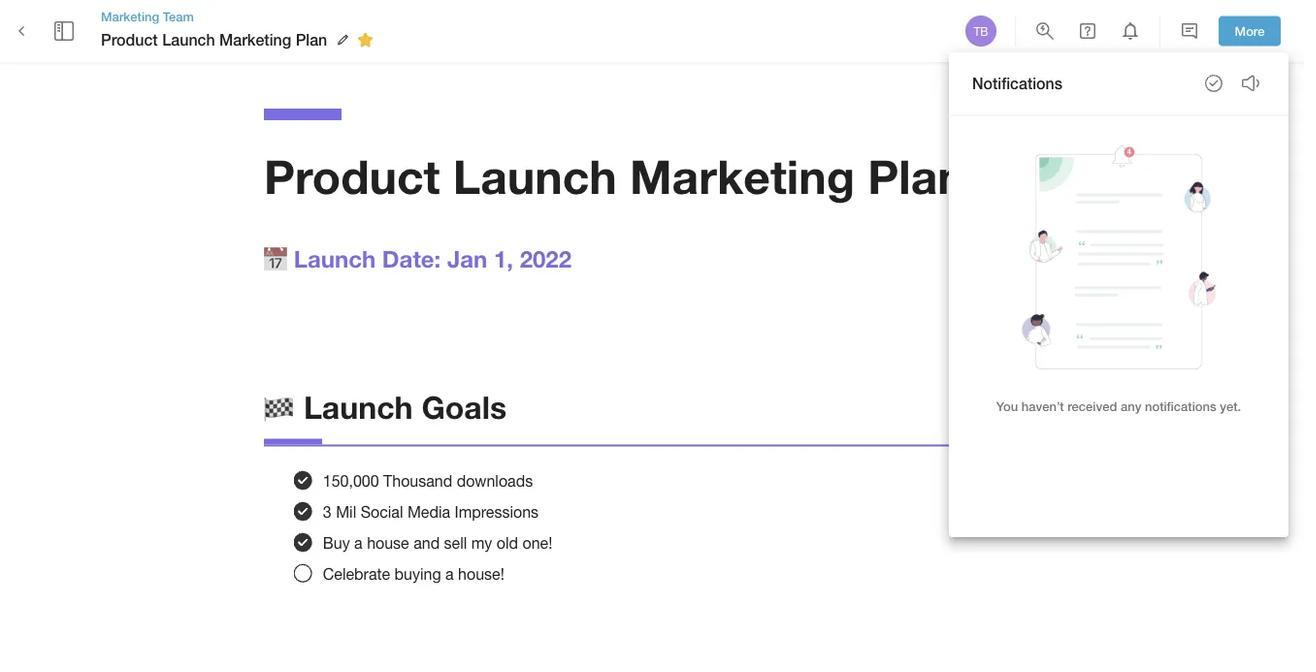 Task type: describe. For each thing, give the bounding box(es) containing it.
marketing team
[[101, 9, 194, 24]]

remove favorite image
[[353, 28, 377, 52]]

house
[[367, 534, 409, 552]]

🏁
[[264, 389, 295, 426]]

tb
[[974, 24, 988, 38]]

1 horizontal spatial a
[[445, 565, 454, 583]]

more button
[[1219, 16, 1281, 46]]

celebrate
[[323, 565, 390, 583]]

goals
[[422, 389, 507, 426]]

mil
[[336, 503, 356, 521]]

3
[[323, 503, 332, 521]]

1 vertical spatial product launch marketing plan
[[264, 148, 965, 204]]

team
[[163, 9, 194, 24]]

any
[[1121, 399, 1142, 414]]

celebrate buying a house!
[[323, 565, 504, 583]]

sell
[[444, 534, 467, 552]]

1 vertical spatial product
[[264, 148, 440, 204]]

thousand
[[383, 472, 452, 490]]

you
[[996, 399, 1018, 414]]

downloads
[[457, 472, 533, 490]]

notifications
[[972, 74, 1063, 92]]

jan
[[447, 244, 487, 272]]

impressions
[[455, 503, 539, 521]]

buying
[[395, 565, 441, 583]]

and
[[414, 534, 440, 552]]

launch down team
[[162, 30, 215, 49]]

150,000
[[323, 472, 379, 490]]

buy
[[323, 534, 350, 552]]

one!
[[523, 534, 552, 552]]

📅
[[264, 244, 287, 272]]

notifications
[[1145, 399, 1217, 414]]

2022
[[520, 244, 572, 272]]

3 mil social media impressions
[[323, 503, 539, 521]]

launch up 150,000
[[304, 389, 413, 426]]



Task type: locate. For each thing, give the bounding box(es) containing it.
marketing inside 'link'
[[101, 9, 159, 24]]

launch up 2022
[[453, 148, 617, 204]]

more
[[1235, 23, 1265, 38]]

0 vertical spatial product launch marketing plan
[[101, 30, 327, 49]]

haven't
[[1022, 399, 1064, 414]]

1 horizontal spatial marketing
[[219, 30, 291, 49]]

0 horizontal spatial product
[[101, 30, 158, 49]]

1 horizontal spatial plan
[[868, 148, 965, 204]]

0 vertical spatial product
[[101, 30, 158, 49]]

2 vertical spatial marketing
[[630, 148, 855, 204]]

1 vertical spatial marketing
[[219, 30, 291, 49]]

received
[[1068, 399, 1117, 414]]

a
[[354, 534, 363, 552], [445, 565, 454, 583]]

1 horizontal spatial product
[[264, 148, 440, 204]]

launch
[[162, 30, 215, 49], [453, 148, 617, 204], [294, 244, 376, 272], [304, 389, 413, 426]]

buy a house and sell my old one!
[[323, 534, 552, 552]]

yet.
[[1220, 399, 1241, 414]]

you haven't received any notifications yet.
[[996, 399, 1241, 414]]

1 vertical spatial plan
[[868, 148, 965, 204]]

old
[[497, 534, 518, 552]]

a right buy
[[354, 534, 363, 552]]

a down "sell"
[[445, 565, 454, 583]]

my
[[471, 534, 492, 552]]

plan
[[296, 30, 327, 49], [868, 148, 965, 204]]

media
[[407, 503, 450, 521]]

🏁 launch goals
[[264, 389, 507, 426]]

0 horizontal spatial a
[[354, 534, 363, 552]]

product launch marketing plan
[[101, 30, 327, 49], [264, 148, 965, 204]]

launch right 📅 on the top left
[[294, 244, 376, 272]]

0 horizontal spatial plan
[[296, 30, 327, 49]]

date:
[[382, 244, 441, 272]]

1,
[[494, 244, 513, 272]]

150,000 thousand downloads
[[323, 472, 533, 490]]

social
[[361, 503, 403, 521]]

0 vertical spatial plan
[[296, 30, 327, 49]]

product
[[101, 30, 158, 49], [264, 148, 440, 204]]

marketing
[[101, 9, 159, 24], [219, 30, 291, 49], [630, 148, 855, 204]]

1 vertical spatial a
[[445, 565, 454, 583]]

0 horizontal spatial marketing
[[101, 9, 159, 24]]

marketing team link
[[101, 8, 380, 25]]

tb button
[[963, 13, 1000, 49]]

0 vertical spatial marketing
[[101, 9, 159, 24]]

0 vertical spatial a
[[354, 534, 363, 552]]

house!
[[458, 565, 504, 583]]

📅 launch date: jan 1, 2022
[[264, 244, 572, 272]]

2 horizontal spatial marketing
[[630, 148, 855, 204]]



Task type: vqa. For each thing, say whether or not it's contained in the screenshot.
the Search documents, folders and workspaces "text box"
no



